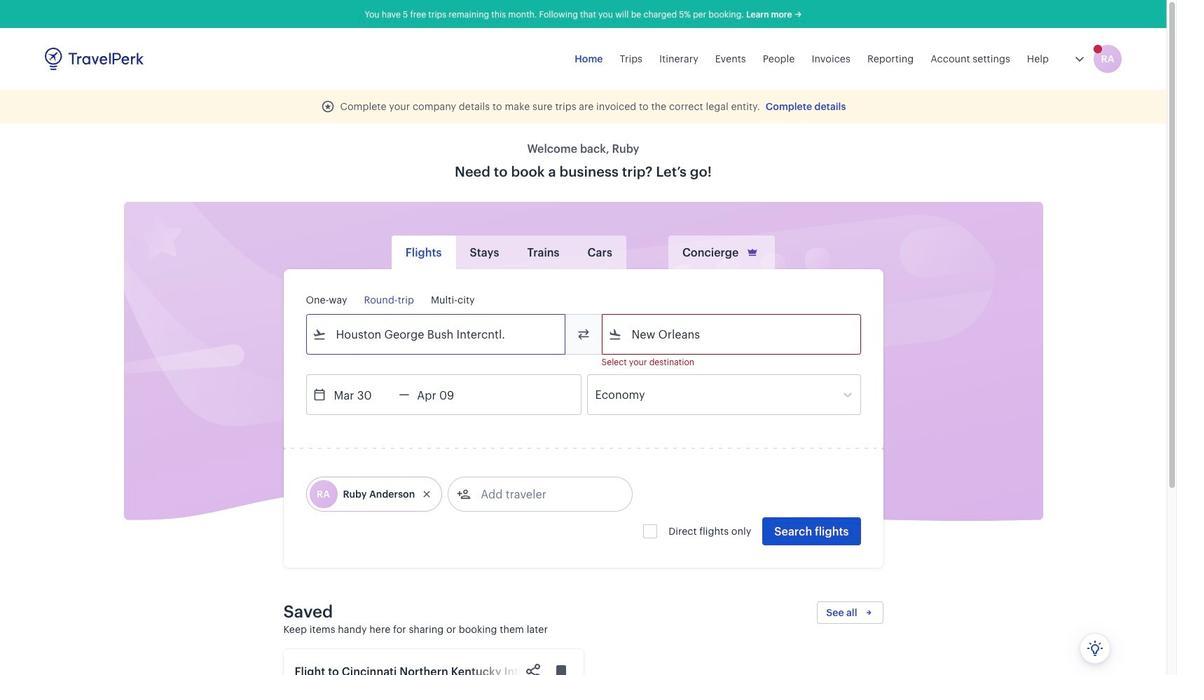 Task type: locate. For each thing, give the bounding box(es) containing it.
To search field
[[622, 323, 842, 346]]

From search field
[[326, 323, 546, 346]]



Task type: describe. For each thing, give the bounding box(es) containing it.
Depart text field
[[326, 375, 399, 414]]

Add traveler search field
[[471, 483, 617, 505]]

Return text field
[[410, 375, 483, 414]]



Task type: vqa. For each thing, say whether or not it's contained in the screenshot.
Depart text field
yes



